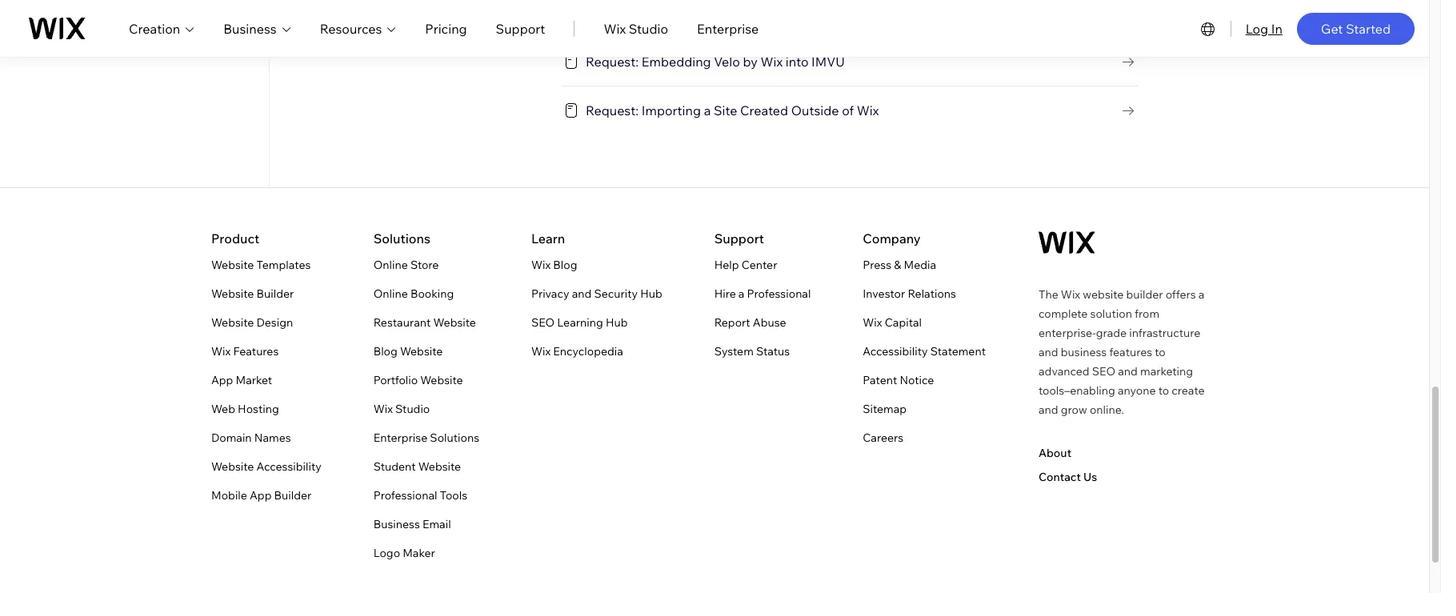 Task type: locate. For each thing, give the bounding box(es) containing it.
website
[[211, 258, 254, 273], [211, 287, 254, 301], [211, 316, 254, 330], [434, 316, 476, 330], [400, 345, 443, 359], [421, 373, 463, 388], [211, 460, 254, 474], [419, 460, 461, 474]]

1 horizontal spatial hub
[[641, 287, 663, 301]]

features
[[233, 345, 279, 359]]

request: left embedding
[[586, 54, 639, 70]]

wix capital link
[[863, 313, 922, 333]]

hub down security
[[606, 316, 628, 330]]

1 vertical spatial app
[[250, 489, 272, 503]]

website templates link
[[211, 256, 311, 275]]

enterprise link
[[697, 19, 759, 38]]

1 horizontal spatial enterprise
[[697, 20, 759, 36]]

studio
[[629, 20, 669, 36], [396, 402, 430, 417]]

0 horizontal spatial hub
[[606, 316, 628, 330]]

get
[[1322, 20, 1344, 36]]

a right offers
[[1199, 288, 1205, 302]]

enterprise up 'student'
[[374, 431, 428, 445]]

0 vertical spatial wix studio
[[604, 20, 669, 36]]

online left store
[[374, 258, 408, 273]]

0 vertical spatial professional
[[747, 287, 811, 301]]

mobile app builder
[[211, 489, 312, 503]]

studio down portfolio website
[[396, 402, 430, 417]]

1 vertical spatial wix studio link
[[374, 400, 430, 419]]

web
[[211, 402, 235, 417]]

seo
[[532, 316, 555, 330], [1093, 365, 1116, 379]]

and up advanced
[[1039, 345, 1059, 360]]

a right hire
[[739, 287, 745, 301]]

get started
[[1322, 20, 1392, 36]]

online up restaurant
[[374, 287, 408, 301]]

logo maker link
[[374, 544, 435, 563]]

product
[[211, 231, 260, 247]]

student website link
[[374, 457, 461, 477]]

request: embedding velo by wix into imvu
[[586, 54, 845, 70]]

website builder link
[[211, 285, 294, 304]]

website down domain
[[211, 460, 254, 474]]

a left the site
[[704, 102, 711, 118]]

careers
[[863, 431, 904, 445]]

sitemap link
[[863, 400, 907, 419]]

booking
[[411, 287, 454, 301]]

blog down learn
[[553, 258, 578, 273]]

online
[[374, 258, 408, 273], [374, 287, 408, 301]]

business for business
[[224, 20, 277, 36]]

patent notice
[[863, 373, 935, 388]]

press
[[863, 258, 892, 273]]

business email link
[[374, 515, 451, 534]]

language selector, english selected image
[[1199, 19, 1218, 38]]

tools
[[440, 489, 468, 503]]

accessibility down names
[[257, 460, 322, 474]]

1 horizontal spatial a
[[739, 287, 745, 301]]

request: importing a site created outside of wix link
[[562, 101, 1139, 120]]

solutions up online store link
[[374, 231, 431, 247]]

wix blog
[[532, 258, 578, 273]]

and down the features
[[1119, 365, 1138, 379]]

accessibility statement link
[[863, 342, 986, 361]]

studio up embedding
[[629, 20, 669, 36]]

0 vertical spatial business
[[224, 20, 277, 36]]

1 vertical spatial request:
[[586, 102, 639, 118]]

about link
[[1039, 446, 1072, 461]]

investor relations link
[[863, 285, 957, 304]]

1 horizontal spatial seo
[[1093, 365, 1116, 379]]

app inside 'link'
[[250, 489, 272, 503]]

0 vertical spatial online
[[374, 258, 408, 273]]

professional tools
[[374, 489, 468, 503]]

seo inside 'the wix website builder offers a complete solution from enterprise-grade infrastructure and business features to advanced seo and marketing tools–enabling anyone to create and grow online.'
[[1093, 365, 1116, 379]]

website accessibility link
[[211, 457, 322, 477]]

website down product
[[211, 258, 254, 273]]

to down marketing
[[1159, 384, 1170, 398]]

0 horizontal spatial support
[[496, 20, 546, 36]]

0 vertical spatial solutions
[[374, 231, 431, 247]]

0 horizontal spatial seo
[[532, 316, 555, 330]]

wix inside 'the wix website builder offers a complete solution from enterprise-grade infrastructure and business features to advanced seo and marketing tools–enabling anyone to create and grow online.'
[[1062, 288, 1081, 302]]

wix studio
[[604, 20, 669, 36], [374, 402, 430, 417]]

help center link
[[715, 256, 778, 275]]

press & media link
[[863, 256, 937, 275]]

1 horizontal spatial professional
[[747, 287, 811, 301]]

1 online from the top
[[374, 258, 408, 273]]

support up help center
[[715, 231, 765, 247]]

builder
[[257, 287, 294, 301], [274, 489, 312, 503]]

builder inside 'link'
[[274, 489, 312, 503]]

solution
[[1091, 307, 1133, 321]]

design
[[257, 316, 293, 330]]

professional up abuse
[[747, 287, 811, 301]]

1 vertical spatial business
[[374, 518, 420, 532]]

velo
[[714, 54, 740, 70]]

request: embedding velo by wix into imvu link
[[562, 52, 1139, 71]]

1 vertical spatial wix studio
[[374, 402, 430, 417]]

domain names
[[211, 431, 291, 445]]

0 vertical spatial blog
[[553, 258, 578, 273]]

to
[[1156, 345, 1166, 360], [1159, 384, 1170, 398]]

support
[[496, 20, 546, 36], [715, 231, 765, 247]]

portfolio website link
[[374, 371, 463, 390]]

domain
[[211, 431, 252, 445]]

0 horizontal spatial a
[[704, 102, 711, 118]]

marketing
[[1141, 365, 1194, 379]]

professional up 'business email' link
[[374, 489, 438, 503]]

company
[[863, 231, 921, 247]]

0 vertical spatial enterprise
[[697, 20, 759, 36]]

careers link
[[863, 429, 904, 448]]

wix studio link down portfolio
[[374, 400, 430, 419]]

request: left importing
[[586, 102, 639, 118]]

0 vertical spatial studio
[[629, 20, 669, 36]]

0 vertical spatial to
[[1156, 345, 1166, 360]]

0 vertical spatial hub
[[641, 287, 663, 301]]

business inside dropdown button
[[224, 20, 277, 36]]

wix studio down portfolio
[[374, 402, 430, 417]]

business
[[224, 20, 277, 36], [374, 518, 420, 532]]

wix blog link
[[532, 256, 578, 275]]

1 vertical spatial builder
[[274, 489, 312, 503]]

solutions up the student website link
[[430, 431, 480, 445]]

abuse
[[753, 316, 787, 330]]

2 online from the top
[[374, 287, 408, 301]]

app up web
[[211, 373, 233, 388]]

student
[[374, 460, 416, 474]]

1 vertical spatial online
[[374, 287, 408, 301]]

app market
[[211, 373, 272, 388]]

1 vertical spatial hub
[[606, 316, 628, 330]]

wix encyclopedia
[[532, 345, 624, 359]]

privacy
[[532, 287, 570, 301]]

seo down "privacy"
[[532, 316, 555, 330]]

blog up portfolio
[[374, 345, 398, 359]]

app down website accessibility
[[250, 489, 272, 503]]

1 request: from the top
[[586, 54, 639, 70]]

1 vertical spatial enterprise
[[374, 431, 428, 445]]

website up website design link
[[211, 287, 254, 301]]

support right pricing link
[[496, 20, 546, 36]]

1 horizontal spatial wix studio
[[604, 20, 669, 36]]

to down infrastructure at the right
[[1156, 345, 1166, 360]]

encyclopedia
[[553, 345, 624, 359]]

capital
[[885, 316, 922, 330]]

0 horizontal spatial app
[[211, 373, 233, 388]]

imvu
[[812, 54, 845, 70]]

enterprise
[[697, 20, 759, 36], [374, 431, 428, 445]]

business
[[1061, 345, 1107, 360]]

wix features
[[211, 345, 279, 359]]

1 vertical spatial solutions
[[430, 431, 480, 445]]

1 vertical spatial to
[[1159, 384, 1170, 398]]

0 vertical spatial request:
[[586, 54, 639, 70]]

creation
[[129, 20, 180, 36]]

hub right security
[[641, 287, 663, 301]]

builder down website accessibility
[[274, 489, 312, 503]]

0 horizontal spatial blog
[[374, 345, 398, 359]]

hire a professional link
[[715, 285, 811, 304]]

notice
[[900, 373, 935, 388]]

seo down "business"
[[1093, 365, 1116, 379]]

enterprise up velo
[[697, 20, 759, 36]]

mobile
[[211, 489, 247, 503]]

1 vertical spatial studio
[[396, 402, 430, 417]]

0 horizontal spatial accessibility
[[257, 460, 322, 474]]

0 vertical spatial accessibility
[[863, 345, 928, 359]]

wix studio link up embedding
[[604, 19, 669, 38]]

created
[[741, 102, 789, 118]]

1 horizontal spatial app
[[250, 489, 272, 503]]

enterprise-
[[1039, 326, 1097, 341]]

0 horizontal spatial enterprise
[[374, 431, 428, 445]]

a
[[704, 102, 711, 118], [739, 287, 745, 301], [1199, 288, 1205, 302]]

0 vertical spatial app
[[211, 373, 233, 388]]

0 horizontal spatial wix studio link
[[374, 400, 430, 419]]

2 horizontal spatial a
[[1199, 288, 1205, 302]]

builder up design
[[257, 287, 294, 301]]

creation button
[[129, 19, 195, 38]]

0 horizontal spatial business
[[224, 20, 277, 36]]

1 vertical spatial support
[[715, 231, 765, 247]]

contact us
[[1039, 470, 1098, 485]]

tools–enabling
[[1039, 384, 1116, 398]]

wix studio up embedding
[[604, 20, 669, 36]]

help
[[715, 258, 739, 273]]

business for business email
[[374, 518, 420, 532]]

1 horizontal spatial business
[[374, 518, 420, 532]]

accessibility down wix capital
[[863, 345, 928, 359]]

0 vertical spatial wix studio link
[[604, 19, 669, 38]]

2 request: from the top
[[586, 102, 639, 118]]

blog website link
[[374, 342, 443, 361]]

0 vertical spatial support
[[496, 20, 546, 36]]

enterprise for enterprise
[[697, 20, 759, 36]]

website down blog website
[[421, 373, 463, 388]]

0 horizontal spatial professional
[[374, 489, 438, 503]]

the wix website builder offers a complete solution from enterprise-grade infrastructure and business features to advanced seo and marketing tools–enabling anyone to create and grow online.
[[1039, 288, 1205, 417]]

1 vertical spatial seo
[[1093, 365, 1116, 379]]

sitemap
[[863, 402, 907, 417]]

security
[[594, 287, 638, 301]]



Task type: describe. For each thing, give the bounding box(es) containing it.
maker
[[403, 546, 435, 561]]

create
[[1172, 384, 1205, 398]]

1 vertical spatial professional
[[374, 489, 438, 503]]

report
[[715, 316, 751, 330]]

grade
[[1097, 326, 1127, 341]]

complete
[[1039, 307, 1088, 321]]

and up the learning
[[572, 287, 592, 301]]

investor
[[863, 287, 906, 301]]

online for online booking
[[374, 287, 408, 301]]

learning
[[558, 316, 604, 330]]

business email
[[374, 518, 451, 532]]

enterprise for enterprise solutions
[[374, 431, 428, 445]]

1 vertical spatial accessibility
[[257, 460, 322, 474]]

wix encyclopedia link
[[532, 342, 624, 361]]

advanced
[[1039, 365, 1090, 379]]

1 horizontal spatial accessibility
[[863, 345, 928, 359]]

wix capital
[[863, 316, 922, 330]]

1 horizontal spatial support
[[715, 231, 765, 247]]

website up portfolio website link
[[400, 345, 443, 359]]

0 horizontal spatial studio
[[396, 402, 430, 417]]

press & media
[[863, 258, 937, 273]]

website down booking
[[434, 316, 476, 330]]

relations
[[908, 287, 957, 301]]

logo
[[374, 546, 400, 561]]

website inside 'link'
[[211, 258, 254, 273]]

website design
[[211, 316, 293, 330]]

request: for request: embedding velo by wix into imvu
[[586, 54, 639, 70]]

professional tools link
[[374, 486, 468, 506]]

web hosting
[[211, 402, 279, 417]]

website design link
[[211, 313, 293, 333]]

contact
[[1039, 470, 1082, 485]]

report abuse
[[715, 316, 787, 330]]

hosting
[[238, 402, 279, 417]]

email
[[423, 518, 451, 532]]

system status link
[[715, 342, 790, 361]]

website accessibility
[[211, 460, 322, 474]]

get started link
[[1298, 12, 1416, 44]]

wix logo, homepage image
[[1039, 231, 1096, 254]]

0 horizontal spatial wix studio
[[374, 402, 430, 417]]

started
[[1347, 20, 1392, 36]]

enterprise solutions link
[[374, 429, 480, 448]]

website up wix features
[[211, 316, 254, 330]]

1 horizontal spatial blog
[[553, 258, 578, 273]]

statement
[[931, 345, 986, 359]]

business button
[[224, 19, 291, 38]]

1 horizontal spatial wix studio link
[[604, 19, 669, 38]]

in
[[1272, 20, 1283, 36]]

us
[[1084, 470, 1098, 485]]

learn
[[532, 231, 566, 247]]

0 vertical spatial seo
[[532, 316, 555, 330]]

portfolio website
[[374, 373, 463, 388]]

patent notice link
[[863, 371, 935, 390]]

patent
[[863, 373, 898, 388]]

seo learning hub
[[532, 316, 628, 330]]

restaurant
[[374, 316, 431, 330]]

the
[[1039, 288, 1059, 302]]

request: for request: importing a site created outside of wix
[[586, 102, 639, 118]]

1 horizontal spatial studio
[[629, 20, 669, 36]]

resources button
[[320, 19, 397, 38]]

1 vertical spatial blog
[[374, 345, 398, 359]]

support link
[[496, 19, 546, 38]]

hire
[[715, 287, 736, 301]]

privacy and security hub link
[[532, 285, 663, 304]]

website
[[1083, 288, 1124, 302]]

online store link
[[374, 256, 439, 275]]

website templates
[[211, 258, 311, 273]]

media
[[904, 258, 937, 273]]

online booking link
[[374, 285, 454, 304]]

and left grow at the bottom
[[1039, 403, 1059, 417]]

status
[[757, 345, 790, 359]]

wix inside "link"
[[211, 345, 231, 359]]

offers
[[1166, 288, 1197, 302]]

pricing link
[[425, 19, 467, 38]]

a inside 'the wix website builder offers a complete solution from enterprise-grade infrastructure and business features to advanced seo and marketing tools–enabling anyone to create and grow online.'
[[1199, 288, 1205, 302]]

online store
[[374, 258, 439, 273]]

hire a professional
[[715, 287, 811, 301]]

by
[[743, 54, 758, 70]]

templates
[[257, 258, 311, 273]]

anyone
[[1118, 384, 1157, 398]]

website builder
[[211, 287, 294, 301]]

restaurant website link
[[374, 313, 476, 333]]

system
[[715, 345, 754, 359]]

web hosting link
[[211, 400, 279, 419]]

mobile app builder link
[[211, 486, 312, 506]]

website down enterprise solutions at the left bottom of page
[[419, 460, 461, 474]]

0 vertical spatial builder
[[257, 287, 294, 301]]

privacy and security hub
[[532, 287, 663, 301]]

online booking
[[374, 287, 454, 301]]

online for online store
[[374, 258, 408, 273]]

accessibility statement
[[863, 345, 986, 359]]

grow
[[1061, 403, 1088, 417]]

&
[[895, 258, 902, 273]]

contact us link
[[1039, 470, 1098, 485]]

logo maker
[[374, 546, 435, 561]]

market
[[236, 373, 272, 388]]

outside
[[792, 102, 840, 118]]

into
[[786, 54, 809, 70]]

help center
[[715, 258, 778, 273]]

about
[[1039, 446, 1072, 461]]

restaurant website
[[374, 316, 476, 330]]



Task type: vqa. For each thing, say whether or not it's contained in the screenshot.
the topmost Request:
yes



